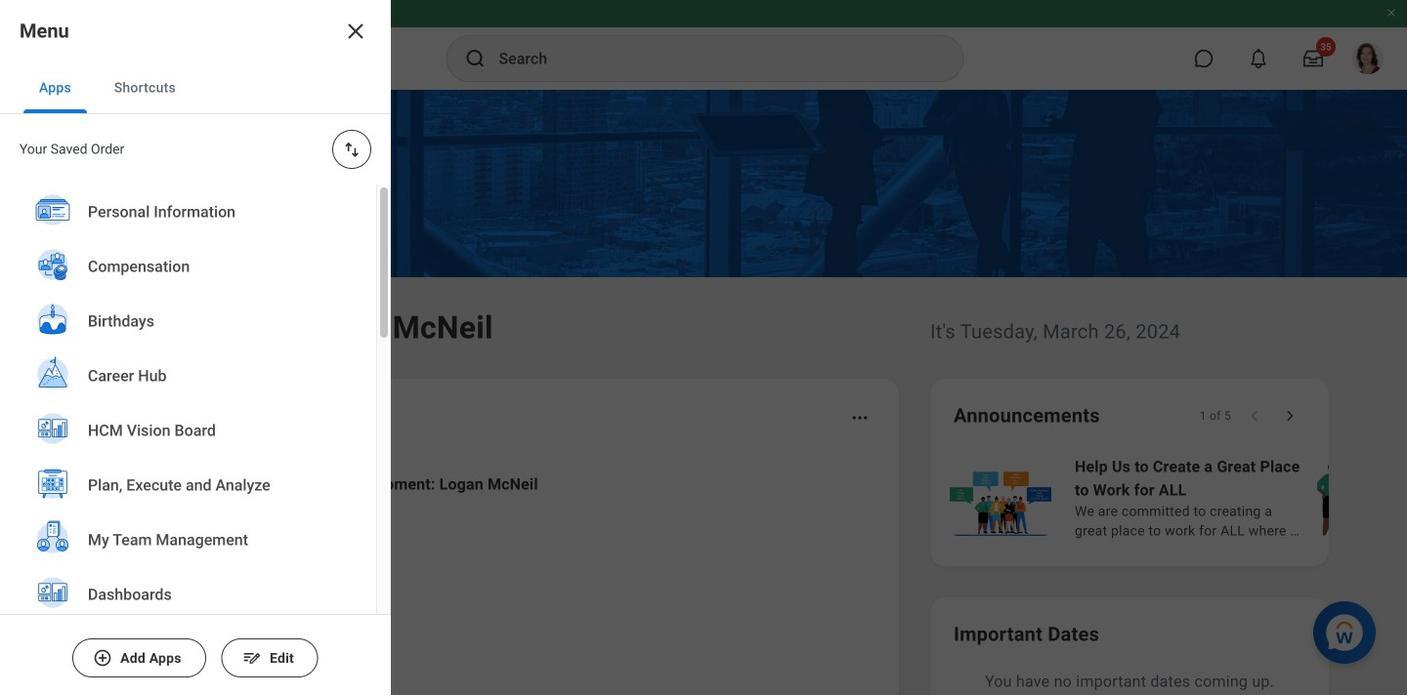 Task type: vqa. For each thing, say whether or not it's contained in the screenshot.
the "fine"
no



Task type: locate. For each thing, give the bounding box(es) containing it.
list
[[0, 185, 376, 696], [946, 454, 1407, 543], [102, 457, 876, 696]]

list inside global navigation dialog
[[0, 185, 376, 696]]

plus circle image
[[93, 649, 113, 669]]

notifications large image
[[1249, 49, 1269, 68]]

global navigation dialog
[[0, 0, 391, 696]]

chevron right small image
[[1280, 407, 1300, 426]]

main content
[[0, 90, 1407, 696]]

status
[[1200, 409, 1232, 424]]

search image
[[464, 47, 487, 70]]

x image
[[344, 20, 367, 43]]

inbox image
[[130, 589, 159, 619]]

profile logan mcneil element
[[1341, 37, 1396, 80]]

tab list
[[0, 63, 391, 114]]

banner
[[0, 0, 1407, 90]]



Task type: describe. For each thing, give the bounding box(es) containing it.
book open image
[[130, 670, 159, 696]]

inbox large image
[[1304, 49, 1323, 68]]

text edit image
[[242, 649, 262, 669]]

close environment banner image
[[1386, 7, 1398, 19]]

chevron left small image
[[1245, 407, 1265, 426]]

sort image
[[342, 140, 362, 159]]



